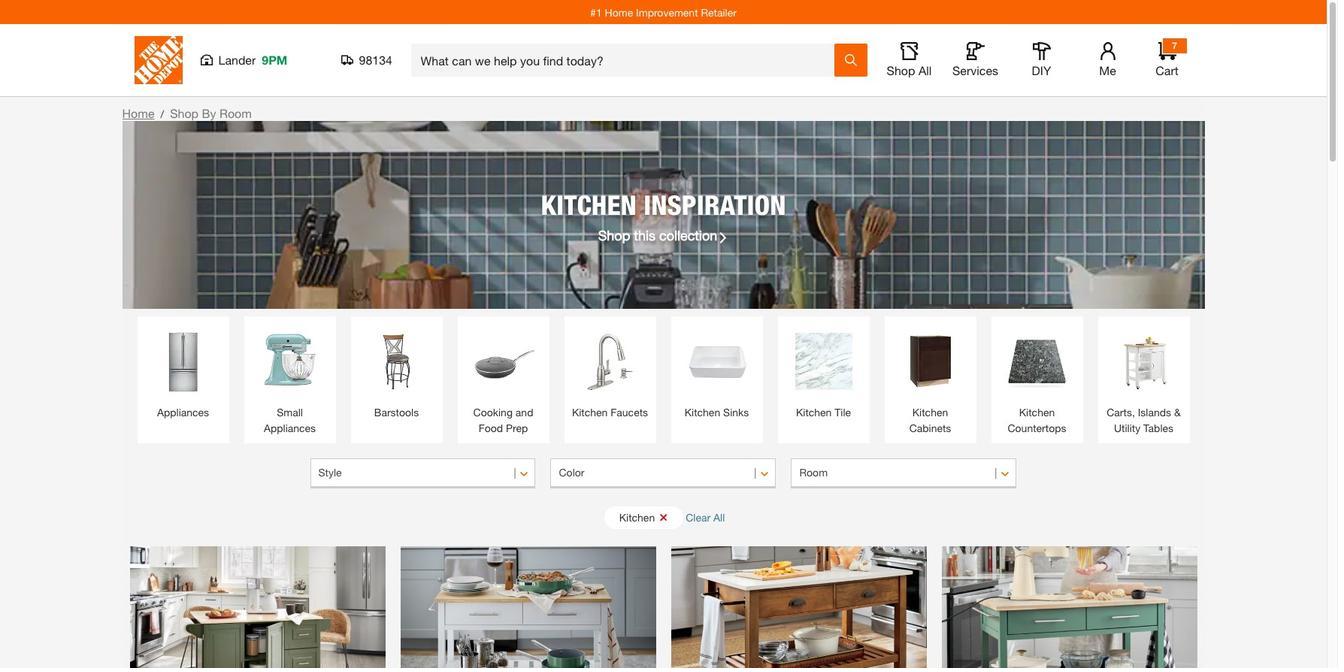 Task type: describe. For each thing, give the bounding box(es) containing it.
&
[[1175, 406, 1181, 419]]

cooking and food prep image
[[465, 324, 542, 401]]

kitchen faucets
[[572, 406, 648, 419]]

by
[[202, 106, 216, 120]]

kitchen countertops link
[[999, 324, 1076, 436]]

kitchen sinks
[[685, 406, 749, 419]]

appliances link
[[145, 324, 222, 420]]

small appliances link
[[252, 324, 328, 436]]

#1 home improvement retailer
[[591, 6, 737, 18]]

kitchen tile image
[[786, 324, 862, 401]]

98134
[[359, 53, 393, 67]]

kitchen inside kitchen button
[[620, 511, 655, 524]]

improvement
[[636, 6, 698, 18]]

cart
[[1156, 63, 1179, 77]]

style button
[[310, 459, 536, 489]]

0 horizontal spatial room
[[220, 106, 252, 120]]

retailer
[[701, 6, 737, 18]]

tables
[[1144, 422, 1174, 435]]

kitchen for kitchen inspiration
[[541, 188, 637, 221]]

kitchen for kitchen sinks
[[685, 406, 721, 419]]

cooking and food prep link
[[465, 324, 542, 436]]

lander 9pm
[[219, 53, 288, 67]]

utility
[[1115, 422, 1141, 435]]

1 horizontal spatial appliances
[[264, 422, 316, 435]]

barstools link
[[358, 324, 435, 420]]

home link
[[122, 106, 155, 120]]

kitchen for kitchen faucets
[[572, 406, 608, 419]]

cart 7
[[1156, 40, 1179, 77]]

barstools image
[[358, 324, 435, 401]]

all for clear all
[[714, 511, 725, 524]]

kitchen faucets link
[[572, 324, 649, 420]]

home / shop by room
[[122, 106, 252, 120]]

kitchen inspiration
[[541, 188, 786, 221]]

kitchen sinks link
[[679, 324, 756, 420]]

appliances image
[[145, 324, 222, 401]]

1 horizontal spatial home
[[605, 6, 633, 18]]

food
[[479, 422, 503, 435]]

islands
[[1139, 406, 1172, 419]]

shop this collection
[[598, 227, 718, 243]]

style
[[319, 466, 342, 479]]

lander
[[219, 53, 256, 67]]

inspiration
[[644, 188, 786, 221]]

2 stretchy image image from the left
[[401, 547, 656, 669]]

me
[[1100, 63, 1117, 77]]

small appliances image
[[252, 324, 328, 401]]

clear
[[686, 511, 711, 524]]

and
[[516, 406, 534, 419]]

cooking
[[474, 406, 513, 419]]

collection
[[660, 227, 718, 243]]

prep
[[506, 422, 528, 435]]

carts, islands & utility tables
[[1107, 406, 1181, 435]]

cabinets
[[910, 422, 952, 435]]

clear all
[[686, 511, 725, 524]]

shop all
[[887, 63, 932, 77]]



Task type: locate. For each thing, give the bounding box(es) containing it.
1 horizontal spatial room
[[800, 466, 828, 479]]

kitchen button
[[605, 507, 684, 529]]

all left services
[[919, 63, 932, 77]]

kitchen inside kitchen countertops
[[1020, 406, 1055, 419]]

kitchen inside kitchen cabinets
[[913, 406, 949, 419]]

shop right /
[[170, 106, 199, 120]]

the home depot logo image
[[134, 36, 182, 84]]

1 vertical spatial home
[[122, 106, 155, 120]]

countertops
[[1008, 422, 1067, 435]]

clear all button
[[686, 504, 725, 532]]

shop for shop this collection
[[598, 227, 631, 243]]

services
[[953, 63, 999, 77]]

tile
[[835, 406, 852, 419]]

#1
[[591, 6, 602, 18]]

shop left services
[[887, 63, 916, 77]]

shop this collection link
[[598, 225, 729, 246]]

1 horizontal spatial all
[[919, 63, 932, 77]]

kitchen inside "kitchen tile" link
[[797, 406, 832, 419]]

shop inside "link"
[[598, 227, 631, 243]]

0 vertical spatial shop
[[887, 63, 916, 77]]

kitchen cabinets
[[910, 406, 952, 435]]

home
[[605, 6, 633, 18], [122, 106, 155, 120]]

kitchen inside kitchen sinks link
[[685, 406, 721, 419]]

0 vertical spatial all
[[919, 63, 932, 77]]

98134 button
[[341, 53, 393, 68]]

all
[[919, 63, 932, 77], [714, 511, 725, 524]]

diy
[[1032, 63, 1052, 77]]

shop
[[887, 63, 916, 77], [170, 106, 199, 120], [598, 227, 631, 243]]

room
[[220, 106, 252, 120], [800, 466, 828, 479]]

barstools
[[374, 406, 419, 419]]

kitchen countertops
[[1008, 406, 1067, 435]]

1 vertical spatial shop
[[170, 106, 199, 120]]

services button
[[952, 42, 1000, 78]]

appliances down appliances image on the left
[[157, 406, 209, 419]]

0 horizontal spatial home
[[122, 106, 155, 120]]

color button
[[551, 459, 777, 489]]

small
[[277, 406, 303, 419]]

9pm
[[262, 53, 288, 67]]

appliances
[[157, 406, 209, 419], [264, 422, 316, 435]]

kitchen faucets image
[[572, 324, 649, 401]]

2 vertical spatial shop
[[598, 227, 631, 243]]

kitchen cabinets link
[[892, 324, 969, 436]]

all right clear
[[714, 511, 725, 524]]

appliances down small
[[264, 422, 316, 435]]

non lazy image image
[[122, 121, 1205, 309]]

this
[[634, 227, 656, 243]]

1 vertical spatial room
[[800, 466, 828, 479]]

kitchen tile
[[797, 406, 852, 419]]

room down kitchen tile
[[800, 466, 828, 479]]

kitchen for kitchen countertops
[[1020, 406, 1055, 419]]

0 horizontal spatial all
[[714, 511, 725, 524]]

stretchy image image
[[130, 547, 385, 669], [401, 547, 656, 669], [671, 547, 927, 669], [942, 547, 1198, 669]]

1 stretchy image image from the left
[[130, 547, 385, 669]]

shop all button
[[886, 42, 934, 78]]

0 vertical spatial room
[[220, 106, 252, 120]]

kitchen for kitchen tile
[[797, 406, 832, 419]]

faucets
[[611, 406, 648, 419]]

shop inside button
[[887, 63, 916, 77]]

7
[[1173, 40, 1178, 51]]

kitchen left tile
[[797, 406, 832, 419]]

What can we help you find today? search field
[[421, 44, 834, 76]]

kitchen sinks image
[[679, 324, 756, 401]]

kitchen up this
[[541, 188, 637, 221]]

0 vertical spatial home
[[605, 6, 633, 18]]

carts, islands & utility tables image
[[1106, 324, 1183, 401]]

0 horizontal spatial appliances
[[157, 406, 209, 419]]

small appliances
[[264, 406, 316, 435]]

/
[[161, 108, 164, 120]]

shop for shop all
[[887, 63, 916, 77]]

kitchen cabinets image
[[892, 324, 969, 401]]

kitchen left faucets at the bottom left of the page
[[572, 406, 608, 419]]

kitchen down "color" button
[[620, 511, 655, 524]]

shop left this
[[598, 227, 631, 243]]

3 stretchy image image from the left
[[671, 547, 927, 669]]

kitchen up countertops
[[1020, 406, 1055, 419]]

1 vertical spatial all
[[714, 511, 725, 524]]

carts, islands & utility tables link
[[1106, 324, 1183, 436]]

cooking and food prep
[[474, 406, 534, 435]]

kitchen
[[541, 188, 637, 221], [572, 406, 608, 419], [685, 406, 721, 419], [797, 406, 832, 419], [913, 406, 949, 419], [1020, 406, 1055, 419], [620, 511, 655, 524]]

1 horizontal spatial shop
[[598, 227, 631, 243]]

kitchen left sinks
[[685, 406, 721, 419]]

kitchen up cabinets
[[913, 406, 949, 419]]

2 horizontal spatial shop
[[887, 63, 916, 77]]

sinks
[[724, 406, 749, 419]]

kitchen for kitchen cabinets
[[913, 406, 949, 419]]

0 horizontal spatial shop
[[170, 106, 199, 120]]

kitchen countertops image
[[999, 324, 1076, 401]]

all for shop all
[[919, 63, 932, 77]]

kitchen tile link
[[786, 324, 862, 420]]

diy button
[[1018, 42, 1066, 78]]

home left /
[[122, 106, 155, 120]]

color
[[559, 466, 585, 479]]

1 vertical spatial appliances
[[264, 422, 316, 435]]

room inside button
[[800, 466, 828, 479]]

home right #1
[[605, 6, 633, 18]]

kitchen inside kitchen faucets link
[[572, 406, 608, 419]]

carts,
[[1107, 406, 1136, 419]]

0 vertical spatial appliances
[[157, 406, 209, 419]]

me button
[[1084, 42, 1132, 78]]

4 stretchy image image from the left
[[942, 547, 1198, 669]]

room right 'by'
[[220, 106, 252, 120]]

room button
[[792, 459, 1017, 489]]



Task type: vqa. For each thing, say whether or not it's contained in the screenshot.
ONE
no



